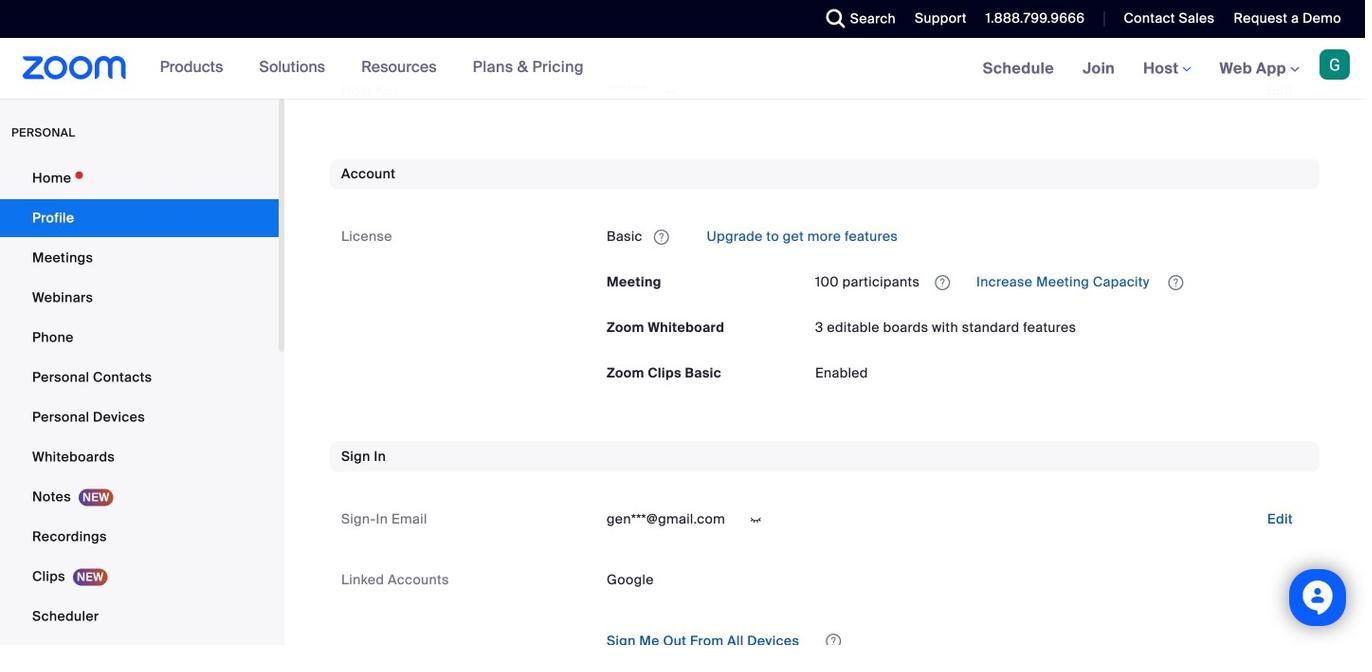 Task type: locate. For each thing, give the bounding box(es) containing it.
learn more about signing out from all devices image
[[825, 635, 844, 645]]

application
[[607, 221, 1309, 252], [592, 626, 1309, 645]]

zoom logo image
[[23, 56, 127, 80]]

product information navigation
[[146, 38, 598, 99]]

show host key image
[[655, 83, 686, 100]]

0 vertical spatial application
[[607, 221, 1309, 252]]

banner
[[0, 38, 1366, 100]]

learn more about your license type image
[[652, 231, 671, 244]]



Task type: describe. For each thing, give the bounding box(es) containing it.
1 vertical spatial application
[[592, 626, 1309, 645]]

personal menu menu
[[0, 159, 279, 645]]

profile picture image
[[1320, 49, 1351, 80]]

meetings navigation
[[969, 38, 1366, 100]]



Task type: vqa. For each thing, say whether or not it's contained in the screenshot.
Learn more about signing out from all devices 'icon'
yes



